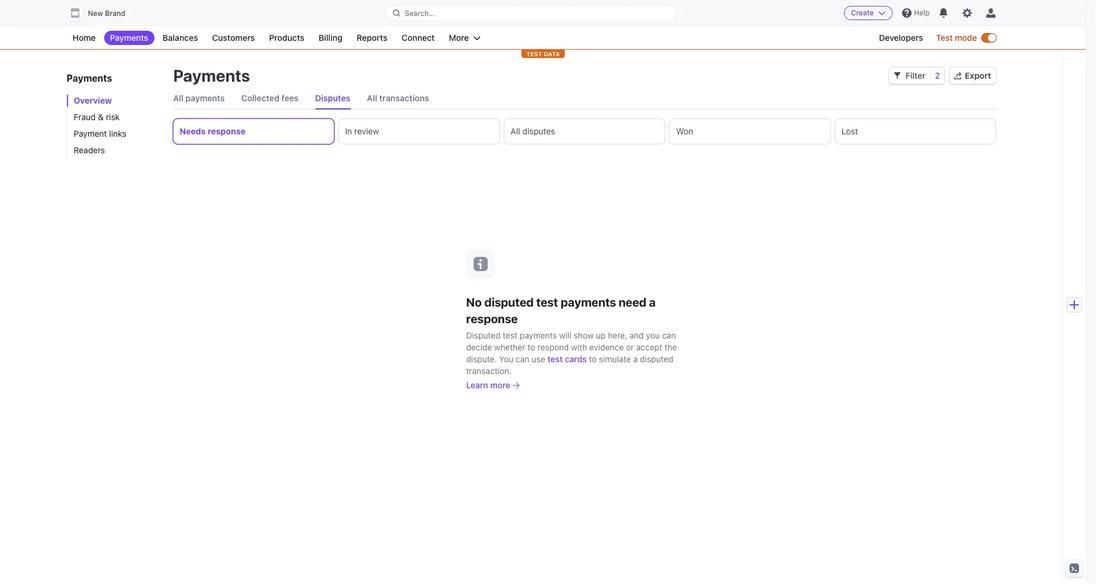Task type: locate. For each thing, give the bounding box(es) containing it.
payments up all payments
[[173, 66, 250, 85]]

test
[[536, 295, 558, 309], [503, 330, 518, 340], [548, 354, 563, 364]]

0 horizontal spatial response
[[208, 126, 246, 136]]

payments
[[186, 93, 225, 103], [561, 295, 616, 309], [520, 330, 557, 340]]

1 horizontal spatial all
[[367, 93, 377, 103]]

disputed
[[485, 295, 534, 309], [640, 354, 674, 364]]

1 vertical spatial disputed
[[640, 354, 674, 364]]

response inside no disputed test payments need a response
[[466, 312, 518, 325]]

can left use on the left of the page
[[516, 354, 530, 364]]

all left transactions
[[367, 93, 377, 103]]

0 vertical spatial to
[[528, 342, 535, 352]]

needs
[[180, 126, 206, 136]]

or
[[626, 342, 634, 352]]

payments
[[110, 33, 148, 43], [173, 66, 250, 85], [67, 73, 112, 83]]

need
[[619, 295, 647, 309]]

won
[[676, 126, 693, 136]]

the
[[665, 342, 677, 352]]

help
[[914, 8, 930, 17]]

dispute.
[[466, 354, 497, 364]]

1 vertical spatial response
[[466, 312, 518, 325]]

0 vertical spatial disputed
[[485, 295, 534, 309]]

a
[[649, 295, 656, 309], [633, 354, 638, 364]]

notifications image
[[939, 8, 949, 18]]

won button
[[670, 119, 831, 144]]

balances link
[[157, 31, 204, 45]]

1 vertical spatial payments
[[561, 295, 616, 309]]

0 horizontal spatial can
[[516, 354, 530, 364]]

1 vertical spatial tab list
[[173, 119, 996, 144]]

test up whether at left
[[503, 330, 518, 340]]

customers link
[[206, 31, 261, 45]]

collected fees link
[[241, 88, 299, 109]]

0 vertical spatial a
[[649, 295, 656, 309]]

to simulate a disputed transaction.
[[466, 354, 674, 376]]

use
[[532, 354, 545, 364]]

a inside "to simulate a disputed transaction."
[[633, 354, 638, 364]]

overview
[[74, 95, 112, 105]]

can
[[662, 330, 676, 340], [516, 354, 530, 364]]

payments up the "needs response"
[[186, 93, 225, 103]]

with
[[571, 342, 587, 352]]

all inside button
[[511, 126, 520, 136]]

all for all disputes
[[511, 126, 520, 136]]

payments up respond
[[520, 330, 557, 340]]

response up disputed on the bottom left
[[466, 312, 518, 325]]

response
[[208, 126, 246, 136], [466, 312, 518, 325]]

customers
[[212, 33, 255, 43]]

1 tab list from the top
[[173, 88, 996, 110]]

1 horizontal spatial to
[[589, 354, 597, 364]]

risk
[[106, 112, 120, 122]]

0 vertical spatial response
[[208, 126, 246, 136]]

1 horizontal spatial a
[[649, 295, 656, 309]]

can up the
[[662, 330, 676, 340]]

response right needs at the left of the page
[[208, 126, 246, 136]]

0 horizontal spatial disputed
[[485, 295, 534, 309]]

test mode
[[936, 33, 977, 43]]

all payments
[[173, 93, 225, 103]]

to inside "to simulate a disputed transaction."
[[589, 354, 597, 364]]

0 horizontal spatial a
[[633, 354, 638, 364]]

1 vertical spatial test
[[503, 330, 518, 340]]

all up needs at the left of the page
[[173, 93, 183, 103]]

export
[[965, 70, 992, 81]]

Search… search field
[[386, 6, 677, 20]]

fees
[[282, 93, 299, 103]]

learn more
[[466, 380, 511, 390]]

decide
[[466, 342, 492, 352]]

needs response button
[[173, 119, 334, 144]]

fraud & risk link
[[67, 111, 161, 123]]

to inside disputed test payments will show up here, and you can decide whether to respond with evidence or accept the dispute. you can use
[[528, 342, 535, 352]]

1 horizontal spatial can
[[662, 330, 676, 340]]

to right cards
[[589, 354, 597, 364]]

payments inside no disputed test payments need a response
[[561, 295, 616, 309]]

1 horizontal spatial response
[[466, 312, 518, 325]]

0 horizontal spatial to
[[528, 342, 535, 352]]

disputed inside no disputed test payments need a response
[[485, 295, 534, 309]]

a down or
[[633, 354, 638, 364]]

you
[[499, 354, 514, 364]]

readers link
[[67, 144, 161, 156]]

test up respond
[[536, 295, 558, 309]]

reports link
[[351, 31, 393, 45]]

0 vertical spatial can
[[662, 330, 676, 340]]

payments up show
[[561, 295, 616, 309]]

0 horizontal spatial payments
[[186, 93, 225, 103]]

collected fees
[[241, 93, 299, 103]]

all transactions link
[[367, 88, 429, 109]]

2 horizontal spatial payments
[[561, 295, 616, 309]]

0 vertical spatial test
[[536, 295, 558, 309]]

new
[[88, 9, 103, 18]]

0 horizontal spatial all
[[173, 93, 183, 103]]

tab list
[[173, 88, 996, 110], [173, 119, 996, 144]]

1 vertical spatial a
[[633, 354, 638, 364]]

disputed inside "to simulate a disputed transaction."
[[640, 354, 674, 364]]

test inside disputed test payments will show up here, and you can decide whether to respond with evidence or accept the dispute. you can use
[[503, 330, 518, 340]]

mode
[[955, 33, 977, 43]]

test cards
[[548, 354, 587, 364]]

to up use on the left of the page
[[528, 342, 535, 352]]

cards
[[565, 354, 587, 364]]

test down respond
[[548, 354, 563, 364]]

1 horizontal spatial payments
[[520, 330, 557, 340]]

disputed down accept
[[640, 354, 674, 364]]

a right need at the right
[[649, 295, 656, 309]]

2 tab list from the top
[[173, 119, 996, 144]]

0 vertical spatial tab list
[[173, 88, 996, 110]]

disputed right the no on the left of page
[[485, 295, 534, 309]]

1 vertical spatial can
[[516, 354, 530, 364]]

all disputes button
[[504, 119, 665, 144]]

search…
[[405, 9, 435, 17]]

transaction.
[[466, 366, 512, 376]]

learn
[[466, 380, 488, 390]]

2 vertical spatial test
[[548, 354, 563, 364]]

all left disputes
[[511, 126, 520, 136]]

svg image
[[894, 72, 901, 79]]

simulate
[[599, 354, 631, 364]]

1 vertical spatial to
[[589, 354, 597, 364]]

new brand button
[[67, 5, 137, 21]]

payments down brand
[[110, 33, 148, 43]]

1 horizontal spatial disputed
[[640, 354, 674, 364]]

whether
[[494, 342, 526, 352]]

test
[[936, 33, 953, 43]]

0 vertical spatial payments
[[186, 93, 225, 103]]

2 vertical spatial payments
[[520, 330, 557, 340]]

2 horizontal spatial all
[[511, 126, 520, 136]]

all
[[173, 93, 183, 103], [367, 93, 377, 103], [511, 126, 520, 136]]

payments inside disputed test payments will show up here, and you can decide whether to respond with evidence or accept the dispute. you can use
[[520, 330, 557, 340]]

developers
[[879, 33, 923, 43]]



Task type: describe. For each thing, give the bounding box(es) containing it.
more button
[[443, 31, 487, 45]]

learn more link
[[466, 379, 703, 391]]

test inside test cards link
[[548, 354, 563, 364]]

accept
[[636, 342, 663, 352]]

billing link
[[313, 31, 348, 45]]

in review
[[345, 126, 379, 136]]

connect
[[402, 33, 435, 43]]

balances
[[163, 33, 198, 43]]

home link
[[67, 31, 102, 45]]

evidence
[[590, 342, 624, 352]]

filter
[[906, 70, 926, 81]]

links
[[109, 128, 126, 139]]

all transactions
[[367, 93, 429, 103]]

lost button
[[835, 119, 996, 144]]

more
[[490, 380, 511, 390]]

export button
[[950, 68, 996, 84]]

will
[[559, 330, 572, 340]]

payments up overview
[[67, 73, 112, 83]]

all for all payments
[[173, 93, 183, 103]]

lost
[[842, 126, 858, 136]]

disputed
[[466, 330, 501, 340]]

up
[[596, 330, 606, 340]]

products
[[269, 33, 304, 43]]

create
[[851, 8, 874, 17]]

review
[[354, 126, 379, 136]]

respond
[[538, 342, 569, 352]]

&
[[98, 112, 104, 122]]

home
[[73, 33, 96, 43]]

disputed test payments will show up here, and you can decide whether to respond with evidence or accept the dispute. you can use
[[466, 330, 677, 364]]

show
[[574, 330, 594, 340]]

payment links link
[[67, 128, 161, 140]]

collected
[[241, 93, 279, 103]]

brand
[[105, 9, 125, 18]]

payment
[[74, 128, 107, 139]]

all payments link
[[173, 88, 225, 109]]

reports
[[357, 33, 388, 43]]

new brand
[[88, 9, 125, 18]]

all for all transactions
[[367, 93, 377, 103]]

test cards link
[[548, 353, 587, 365]]

test
[[526, 50, 542, 57]]

disputes
[[523, 126, 555, 136]]

billing
[[319, 33, 343, 43]]

products link
[[263, 31, 310, 45]]

payments link
[[104, 31, 154, 45]]

payment links
[[74, 128, 126, 139]]

tab list containing needs response
[[173, 119, 996, 144]]

in review button
[[339, 119, 500, 144]]

a inside no disputed test payments need a response
[[649, 295, 656, 309]]

data
[[544, 50, 560, 57]]

help button
[[898, 4, 935, 23]]

create button
[[844, 6, 893, 20]]

you
[[646, 330, 660, 340]]

connect link
[[396, 31, 441, 45]]

test inside no disputed test payments need a response
[[536, 295, 558, 309]]

transactions
[[379, 93, 429, 103]]

disputes link
[[315, 88, 350, 109]]

tab list containing all payments
[[173, 88, 996, 110]]

and
[[630, 330, 644, 340]]

developers link
[[873, 31, 929, 45]]

readers
[[74, 145, 105, 155]]

more
[[449, 33, 469, 43]]

2
[[935, 70, 940, 81]]

Search… text field
[[386, 6, 677, 20]]

no
[[466, 295, 482, 309]]

no disputed test payments need a response
[[466, 295, 656, 325]]

in
[[345, 126, 352, 136]]

test data
[[526, 50, 560, 57]]

response inside button
[[208, 126, 246, 136]]

fraud & risk
[[74, 112, 120, 122]]

fraud
[[74, 112, 96, 122]]

all disputes
[[511, 126, 555, 136]]

here,
[[608, 330, 628, 340]]

overview link
[[67, 95, 161, 107]]



Task type: vqa. For each thing, say whether or not it's contained in the screenshot.
bottom can
yes



